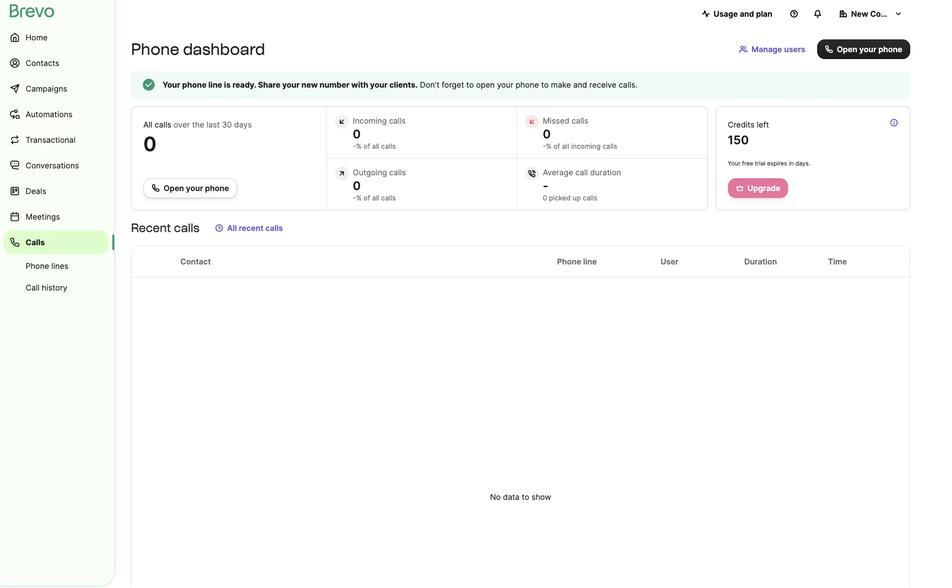 Task type: locate. For each thing, give the bounding box(es) containing it.
30
[[222, 120, 232, 130]]

and right make
[[574, 80, 588, 90]]

your left free
[[728, 159, 741, 167]]

0 horizontal spatial phone
[[26, 261, 49, 271]]

1 horizontal spatial open your phone
[[837, 44, 903, 54]]

of down missed at the right of the page
[[554, 142, 560, 150]]

- down missed at the right of the page
[[543, 142, 546, 150]]

open your phone button up recent calls
[[143, 178, 238, 198]]

calls inside average call duration - 0 picked up calls
[[583, 194, 598, 202]]

0 horizontal spatial open
[[164, 183, 184, 193]]

all left over
[[143, 120, 153, 130]]

open your phone for topmost open your phone "button"
[[837, 44, 903, 54]]

open your phone button down new
[[818, 39, 911, 59]]

1 horizontal spatial open
[[837, 44, 858, 54]]

% inside incoming calls 0 -% of all calls
[[356, 142, 362, 150]]

recent calls
[[131, 221, 200, 235]]

all recent calls button
[[207, 218, 291, 238]]

new
[[852, 9, 869, 19]]

in
[[789, 159, 794, 167]]

open your phone button
[[818, 39, 911, 59], [143, 178, 238, 198]]

calls link
[[4, 231, 108, 254]]

all down incoming
[[372, 142, 380, 150]]

phone
[[879, 44, 903, 54], [182, 80, 207, 90], [516, 80, 539, 90], [205, 183, 229, 193]]

no data to show
[[490, 492, 552, 502]]

alert
[[131, 71, 911, 99]]

all inside missed calls 0 -% of all incoming calls
[[562, 142, 570, 150]]

forget
[[442, 80, 464, 90]]

open your phone for left open your phone "button"
[[164, 183, 229, 193]]

to left make
[[542, 80, 549, 90]]

- inside incoming calls 0 -% of all calls
[[353, 142, 356, 150]]

don't
[[420, 80, 440, 90]]

1 vertical spatial open
[[164, 183, 184, 193]]

0 horizontal spatial to
[[467, 80, 474, 90]]

contacts
[[26, 58, 59, 68]]

free
[[743, 159, 754, 167]]

with
[[352, 80, 369, 90]]

your
[[163, 80, 180, 90], [728, 159, 741, 167]]

- for incoming
[[353, 142, 356, 150]]

of inside missed calls 0 -% of all incoming calls
[[554, 142, 560, 150]]

all left incoming
[[562, 142, 570, 150]]

left
[[757, 120, 770, 130]]

show
[[532, 492, 552, 502]]

% inside outgoing calls 0 -% of all calls
[[356, 194, 362, 202]]

1 horizontal spatial all
[[227, 223, 237, 233]]

1 vertical spatial and
[[574, 80, 588, 90]]

1 vertical spatial your
[[728, 159, 741, 167]]

dashboard
[[183, 40, 265, 59]]

manage users button
[[731, 39, 814, 59]]

% down missed at the right of the page
[[546, 142, 552, 150]]

your up over
[[163, 80, 180, 90]]

0 vertical spatial line
[[208, 80, 222, 90]]

0 vertical spatial and
[[740, 9, 755, 19]]

home
[[26, 33, 48, 42]]

0 vertical spatial open your phone
[[837, 44, 903, 54]]

credits
[[728, 120, 755, 130]]

new company button
[[832, 4, 911, 24]]

phone line
[[557, 257, 597, 267]]

1 vertical spatial open your phone
[[164, 183, 229, 193]]

conversations link
[[4, 154, 108, 177]]

all inside all calls over the last 30 days 0
[[143, 120, 153, 130]]

all inside incoming calls 0 -% of all calls
[[372, 142, 380, 150]]

- down incoming
[[353, 142, 356, 150]]

phone for phone lines
[[26, 261, 49, 271]]

0 vertical spatial all
[[143, 120, 153, 130]]

all for all calls over the last 30 days 0
[[143, 120, 153, 130]]

receive
[[590, 80, 617, 90]]

contacts link
[[4, 51, 108, 75]]

0 horizontal spatial line
[[208, 80, 222, 90]]

phone for phone line
[[557, 257, 582, 267]]

your for your free trial expires in  days.
[[728, 159, 741, 167]]

open for left open your phone "button"
[[164, 183, 184, 193]]

1 vertical spatial open your phone button
[[143, 178, 238, 198]]

all
[[372, 142, 380, 150], [562, 142, 570, 150], [372, 194, 380, 202]]

- inside average call duration - 0 picked up calls
[[543, 179, 549, 193]]

open down new
[[837, 44, 858, 54]]

outgoing calls 0 -% of all calls
[[353, 168, 406, 202]]

0 horizontal spatial open your phone
[[164, 183, 229, 193]]

of inside outgoing calls 0 -% of all calls
[[364, 194, 370, 202]]

picked
[[549, 194, 571, 202]]

your free trial expires in  days.
[[728, 159, 811, 167]]

1 vertical spatial line
[[584, 257, 597, 267]]

1 horizontal spatial your
[[728, 159, 741, 167]]

open up recent calls
[[164, 183, 184, 193]]

all inside button
[[227, 223, 237, 233]]

company
[[871, 9, 907, 19]]

% down 'outgoing'
[[356, 194, 362, 202]]

all calls over the last 30 days 0
[[143, 120, 252, 156]]

your phone line is ready. share your new number with your clients. don't forget to open your phone to make and receive calls.
[[163, 80, 638, 90]]

all for duration
[[562, 142, 570, 150]]

all down 'outgoing'
[[372, 194, 380, 202]]

0 inside outgoing calls 0 -% of all calls
[[353, 179, 361, 193]]

of down incoming
[[364, 142, 370, 150]]

calls inside all calls over the last 30 days 0
[[155, 120, 171, 130]]

0 vertical spatial open
[[837, 44, 858, 54]]

%
[[356, 142, 362, 150], [546, 142, 552, 150], [356, 194, 362, 202]]

average
[[543, 168, 574, 177]]

1 horizontal spatial phone
[[131, 40, 179, 59]]

campaigns
[[26, 84, 67, 94]]

% for -
[[546, 142, 552, 150]]

call
[[26, 283, 40, 293]]

number
[[320, 80, 350, 90]]

trial
[[755, 159, 766, 167]]

- inside outgoing calls 0 -% of all calls
[[353, 194, 356, 202]]

phone lines link
[[4, 256, 108, 276]]

1 horizontal spatial open your phone button
[[818, 39, 911, 59]]

and left plan
[[740, 9, 755, 19]]

and
[[740, 9, 755, 19], [574, 80, 588, 90]]

your inside alert
[[163, 80, 180, 90]]

make
[[551, 80, 571, 90]]

0 inside missed calls 0 -% of all incoming calls
[[543, 127, 551, 141]]

1 horizontal spatial to
[[522, 492, 530, 502]]

- down 'outgoing'
[[353, 194, 356, 202]]

0 horizontal spatial all
[[143, 120, 153, 130]]

- for outgoing
[[353, 194, 356, 202]]

1 vertical spatial all
[[227, 223, 237, 233]]

- inside missed calls 0 -% of all incoming calls
[[543, 142, 546, 150]]

2 horizontal spatial phone
[[557, 257, 582, 267]]

0 horizontal spatial your
[[163, 80, 180, 90]]

your for your phone line is ready. share your new number with your clients. don't forget to open your phone to make and receive calls.
[[163, 80, 180, 90]]

of for -
[[554, 142, 560, 150]]

incoming
[[353, 116, 387, 126]]

calls inside button
[[266, 223, 283, 233]]

of for 0
[[364, 142, 370, 150]]

0 horizontal spatial and
[[574, 80, 588, 90]]

new company
[[852, 9, 907, 19]]

duration
[[591, 168, 622, 177]]

and inside alert
[[574, 80, 588, 90]]

of inside incoming calls 0 -% of all calls
[[364, 142, 370, 150]]

0
[[353, 127, 361, 141], [543, 127, 551, 141], [143, 132, 157, 156], [353, 179, 361, 193], [543, 194, 547, 202]]

1 horizontal spatial and
[[740, 9, 755, 19]]

days
[[234, 120, 252, 130]]

to right data on the bottom
[[522, 492, 530, 502]]

% down incoming
[[356, 142, 362, 150]]

your
[[860, 44, 877, 54], [282, 80, 300, 90], [370, 80, 388, 90], [497, 80, 514, 90], [186, 183, 203, 193]]

all left recent
[[227, 223, 237, 233]]

calls
[[26, 238, 45, 247]]

calls.
[[619, 80, 638, 90]]

% inside missed calls 0 -% of all incoming calls
[[546, 142, 552, 150]]

phone inside phone lines link
[[26, 261, 49, 271]]

0 inside incoming calls 0 -% of all calls
[[353, 127, 361, 141]]

- down average at the right of page
[[543, 179, 549, 193]]

line
[[208, 80, 222, 90], [584, 257, 597, 267]]

0 vertical spatial your
[[163, 80, 180, 90]]

0 inside average call duration - 0 picked up calls
[[543, 194, 547, 202]]

to left the open on the right top
[[467, 80, 474, 90]]

of down 'outgoing'
[[364, 194, 370, 202]]

up
[[573, 194, 581, 202]]

duration
[[745, 257, 778, 267]]

all
[[143, 120, 153, 130], [227, 223, 237, 233]]



Task type: describe. For each thing, give the bounding box(es) containing it.
all for 0
[[372, 142, 380, 150]]

all for all recent calls
[[227, 223, 237, 233]]

credits left 150
[[728, 120, 770, 147]]

the
[[192, 120, 204, 130]]

- for average
[[543, 179, 549, 193]]

usage and plan button
[[694, 4, 781, 24]]

no
[[490, 492, 501, 502]]

campaigns link
[[4, 77, 108, 101]]

all inside outgoing calls 0 -% of all calls
[[372, 194, 380, 202]]

open for topmost open your phone "button"
[[837, 44, 858, 54]]

meetings link
[[4, 205, 108, 229]]

call history link
[[4, 278, 108, 298]]

last
[[207, 120, 220, 130]]

automations
[[26, 109, 73, 119]]

- for missed
[[543, 142, 546, 150]]

history
[[42, 283, 67, 293]]

user
[[661, 257, 679, 267]]

150
[[728, 133, 749, 147]]

transactional
[[26, 135, 76, 145]]

line inside alert
[[208, 80, 222, 90]]

missed calls 0 -% of all incoming calls
[[543, 116, 618, 150]]

recent
[[239, 223, 264, 233]]

contact
[[180, 257, 211, 267]]

0 for missed calls
[[543, 127, 551, 141]]

open
[[476, 80, 495, 90]]

outgoing
[[353, 168, 387, 177]]

lines
[[51, 261, 69, 271]]

expires
[[768, 159, 788, 167]]

0 vertical spatial open your phone button
[[818, 39, 911, 59]]

0 for outgoing calls
[[353, 179, 361, 193]]

0 inside all calls over the last 30 days 0
[[143, 132, 157, 156]]

new
[[302, 80, 318, 90]]

call history
[[26, 283, 67, 293]]

clients.
[[390, 80, 418, 90]]

transactional link
[[4, 128, 108, 152]]

home link
[[4, 26, 108, 49]]

over
[[174, 120, 190, 130]]

upgrade
[[748, 183, 781, 193]]

share
[[258, 80, 281, 90]]

alert containing your phone line is ready. share your new number with your clients.
[[131, 71, 911, 99]]

deals
[[26, 186, 46, 196]]

data
[[503, 492, 520, 502]]

conversations
[[26, 161, 79, 171]]

0 for incoming calls
[[353, 127, 361, 141]]

manage
[[752, 44, 783, 54]]

average call duration - 0 picked up calls
[[543, 168, 622, 202]]

plan
[[757, 9, 773, 19]]

phone dashboard
[[131, 40, 265, 59]]

incoming
[[572, 142, 601, 150]]

ready.
[[233, 80, 256, 90]]

usage and plan
[[714, 9, 773, 19]]

manage users
[[752, 44, 806, 54]]

meetings
[[26, 212, 60, 222]]

0 horizontal spatial open your phone button
[[143, 178, 238, 198]]

phone lines
[[26, 261, 69, 271]]

deals link
[[4, 179, 108, 203]]

upgrade button
[[728, 178, 789, 198]]

days.
[[796, 159, 811, 167]]

incoming calls 0 -% of all calls
[[353, 116, 406, 150]]

phone for phone dashboard
[[131, 40, 179, 59]]

call
[[576, 168, 588, 177]]

missed
[[543, 116, 570, 126]]

% for 0
[[356, 142, 362, 150]]

recent
[[131, 221, 171, 235]]

2 horizontal spatial to
[[542, 80, 549, 90]]

and inside usage and plan button
[[740, 9, 755, 19]]

time
[[829, 257, 848, 267]]

usage
[[714, 9, 738, 19]]

users
[[785, 44, 806, 54]]

is
[[224, 80, 231, 90]]

all recent calls
[[227, 223, 283, 233]]

1 horizontal spatial line
[[584, 257, 597, 267]]

automations link
[[4, 103, 108, 126]]



Task type: vqa. For each thing, say whether or not it's contained in the screenshot.
the top Open your phone
yes



